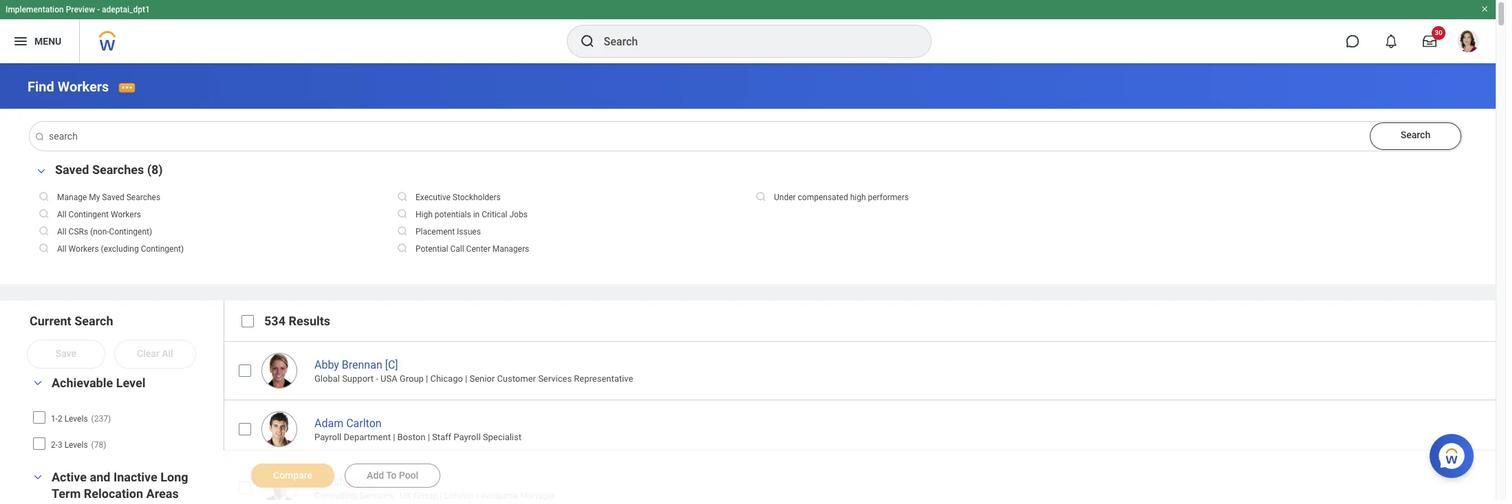 Task type: vqa. For each thing, say whether or not it's contained in the screenshot.
Search Workday search box on the top of the page
yes



Task type: locate. For each thing, give the bounding box(es) containing it.
search image for executive stockholders
[[396, 191, 409, 203]]

search inside button
[[1401, 129, 1431, 140]]

find workers element
[[28, 78, 109, 95]]

0 vertical spatial searches
[[92, 162, 144, 177]]

3
[[58, 440, 62, 450]]

adam carlton
[[314, 417, 382, 430]]

workers down csrs
[[69, 244, 99, 254]]

manage my saved searches
[[57, 192, 160, 202]]

payroll right staff
[[454, 432, 481, 442]]

chevron down image for active
[[30, 472, 46, 482]]

|
[[426, 374, 428, 384], [465, 374, 467, 384], [393, 432, 395, 442], [428, 432, 430, 442]]

inactive
[[113, 470, 157, 484]]

current search
[[30, 313, 113, 328]]

under
[[774, 192, 796, 202]]

1 horizontal spatial -
[[376, 374, 378, 384]]

achievable level button
[[52, 375, 146, 390]]

search image inside placement issues link
[[396, 225, 409, 237]]

search image inside all csrs (non-contingent) link
[[38, 225, 50, 237]]

contingent)
[[109, 227, 152, 236], [141, 244, 184, 254]]

30 button
[[1415, 26, 1446, 56]]

1 vertical spatial levels
[[64, 440, 88, 450]]

search image inside all workers (excluding contingent) link
[[38, 242, 50, 255]]

| right group
[[426, 374, 428, 384]]

1 levels from the top
[[64, 414, 88, 424]]

search image inside under compensated high performers link
[[755, 191, 767, 203]]

all down the manage
[[57, 210, 67, 219]]

workers down the manage my saved searches
[[111, 210, 141, 219]]

search image inside high potentials in critical jobs link
[[396, 208, 409, 220]]

levels right 2
[[64, 414, 88, 424]]

search image
[[396, 191, 409, 203], [755, 191, 767, 203], [396, 208, 409, 220], [396, 225, 409, 237], [38, 242, 50, 255]]

level
[[116, 375, 146, 390]]

- left usa
[[376, 374, 378, 384]]

| left senior
[[465, 374, 467, 384]]

adam
[[314, 417, 343, 430]]

search image inside all contingent workers link
[[38, 208, 50, 220]]

inbox large image
[[1423, 34, 1437, 48]]

in
[[473, 210, 480, 219]]

1 all from the top
[[57, 210, 67, 219]]

executive
[[416, 192, 451, 202]]

contingent) up all workers (excluding contingent) on the left of page
[[109, 227, 152, 236]]

1 horizontal spatial search
[[1401, 129, 1431, 140]]

saved searches (8)
[[55, 162, 163, 177]]

all csrs (non-contingent) link
[[31, 223, 396, 241]]

managers
[[492, 244, 529, 254]]

saved
[[55, 162, 89, 177], [102, 192, 124, 202]]

534
[[264, 313, 286, 328]]

high potentials in critical jobs
[[416, 210, 528, 219]]

all
[[57, 210, 67, 219], [57, 227, 67, 236], [57, 244, 67, 254]]

search inside filter search field
[[74, 313, 113, 328]]

0 vertical spatial saved
[[55, 162, 89, 177]]

payroll
[[314, 432, 341, 442], [454, 432, 481, 442]]

0 vertical spatial -
[[97, 5, 100, 14]]

contingent) inside all csrs (non-contingent) link
[[109, 227, 152, 236]]

0 vertical spatial all
[[57, 210, 67, 219]]

- inside the abby brennan [c] list item
[[376, 374, 378, 384]]

workers
[[58, 78, 109, 95], [111, 210, 141, 219], [69, 244, 99, 254]]

2 all from the top
[[57, 227, 67, 236]]

all for all contingent workers
[[57, 210, 67, 219]]

1 vertical spatial searches
[[126, 192, 160, 202]]

0 horizontal spatial search
[[74, 313, 113, 328]]

chevron down image down search icon
[[33, 162, 50, 176]]

chevron down image left achievable
[[30, 378, 46, 388]]

find workers
[[28, 78, 109, 95]]

all workers (excluding contingent) link
[[31, 241, 396, 258]]

0 vertical spatial workers
[[58, 78, 109, 95]]

senior
[[470, 374, 495, 384]]

chevron down image for achievable
[[30, 378, 46, 388]]

1 vertical spatial -
[[376, 374, 378, 384]]

0 vertical spatial chevron down image
[[33, 162, 50, 176]]

brennan
[[342, 358, 382, 371]]

chevron down image for saved
[[33, 162, 50, 176]]

0 vertical spatial search
[[1401, 129, 1431, 140]]

placement issues link
[[389, 223, 755, 241]]

all down all csrs (non-contingent)
[[57, 244, 67, 254]]

workers right find
[[58, 78, 109, 95]]

(237)
[[91, 414, 111, 424]]

search image inside executive stockholders link
[[396, 191, 409, 203]]

0 horizontal spatial -
[[97, 5, 100, 14]]

active and inactive long term relocation areas button
[[52, 470, 188, 500]]

potential call center managers
[[416, 244, 529, 254]]

- inside menu banner
[[97, 5, 100, 14]]

group
[[400, 374, 424, 384]]

1 vertical spatial contingent)
[[141, 244, 184, 254]]

2-3 levels
[[51, 440, 88, 450]]

- right preview
[[97, 5, 100, 14]]

Search search field
[[28, 122, 1462, 150]]

- for usa
[[376, 374, 378, 384]]

search image
[[579, 33, 595, 50], [38, 191, 50, 203], [38, 208, 50, 220], [38, 225, 50, 237], [396, 242, 409, 255]]

chevron down image inside achievable level group
[[30, 378, 46, 388]]

levels right the 3
[[64, 440, 88, 450]]

- for adeptai_dpt1
[[97, 5, 100, 14]]

term
[[52, 486, 81, 500]]

adam carlton link
[[314, 414, 382, 430]]

preview
[[66, 5, 95, 14]]

1 vertical spatial chevron down image
[[30, 378, 46, 388]]

30
[[1435, 29, 1443, 36]]

contingent) inside all workers (excluding contingent) link
[[141, 244, 184, 254]]

payroll down adam
[[314, 432, 341, 442]]

2 vertical spatial chevron down image
[[30, 472, 46, 482]]

issues
[[457, 227, 481, 236]]

call
[[450, 244, 464, 254]]

staff
[[432, 432, 451, 442]]

(non-
[[90, 227, 109, 236]]

all contingent workers link
[[31, 206, 396, 223]]

search image for under compensated high performers
[[755, 191, 767, 203]]

1 vertical spatial all
[[57, 227, 67, 236]]

searches up the manage my saved searches
[[92, 162, 144, 177]]

levels for 2-3 levels
[[64, 440, 88, 450]]

| left staff
[[428, 432, 430, 442]]

searches down (8) at left top
[[126, 192, 160, 202]]

saved right my
[[102, 192, 124, 202]]

adeptai_dpt1
[[102, 5, 150, 14]]

all left csrs
[[57, 227, 67, 236]]

2 vertical spatial all
[[57, 244, 67, 254]]

0 horizontal spatial payroll
[[314, 432, 341, 442]]

abby brennan [c] list item
[[224, 341, 1506, 399]]

0 vertical spatial levels
[[64, 414, 88, 424]]

levels for 1-2 levels
[[64, 414, 88, 424]]

adesh shah list item
[[224, 458, 1506, 500]]

chevron down image inside saved searches (8) group
[[33, 162, 50, 176]]

Find Workers text field
[[30, 122, 1462, 150]]

compensated
[[798, 192, 848, 202]]

search image inside the potential call center managers link
[[396, 242, 409, 255]]

2 vertical spatial workers
[[69, 244, 99, 254]]

active
[[52, 470, 87, 484]]

implementation preview -   adeptai_dpt1
[[6, 5, 150, 14]]

-
[[97, 5, 100, 14], [376, 374, 378, 384]]

all csrs (non-contingent)
[[57, 227, 152, 236]]

contingent) right (excluding
[[141, 244, 184, 254]]

2-
[[51, 440, 58, 450]]

search image for high potentials in critical jobs
[[396, 208, 409, 220]]

1 vertical spatial search
[[74, 313, 113, 328]]

searches
[[92, 162, 144, 177], [126, 192, 160, 202]]

0 vertical spatial contingent)
[[109, 227, 152, 236]]

1 horizontal spatial saved
[[102, 192, 124, 202]]

saved searches (8) group
[[28, 158, 1468, 258]]

chevron down image left active
[[30, 472, 46, 482]]

3 all from the top
[[57, 244, 67, 254]]

carlton
[[346, 417, 382, 430]]

chevron down image
[[33, 162, 50, 176], [30, 378, 46, 388], [30, 472, 46, 482]]

2 levels from the top
[[64, 440, 88, 450]]

implementation
[[6, 5, 64, 14]]

1 horizontal spatial payroll
[[454, 432, 481, 442]]

saved up the manage
[[55, 162, 89, 177]]



Task type: describe. For each thing, give the bounding box(es) containing it.
| left the boston at bottom left
[[393, 432, 395, 442]]

global support - usa group   |   chicago   |   senior customer services representative
[[314, 374, 633, 384]]

all contingent workers
[[57, 210, 141, 219]]

current
[[30, 313, 71, 328]]

notifications large image
[[1384, 34, 1398, 48]]

contingent) for all workers (excluding contingent)
[[141, 244, 184, 254]]

my
[[89, 192, 100, 202]]

search image
[[34, 131, 45, 142]]

adesh shah
[[314, 475, 373, 488]]

performers
[[868, 192, 909, 202]]

executive stockholders link
[[389, 189, 755, 206]]

high
[[850, 192, 866, 202]]

usa
[[380, 374, 397, 384]]

1 payroll from the left
[[314, 432, 341, 442]]

menu banner
[[0, 0, 1496, 63]]

potentials
[[435, 210, 471, 219]]

achievable
[[52, 375, 113, 390]]

1-2 levels
[[51, 414, 88, 424]]

center
[[466, 244, 490, 254]]

all workers (excluding contingent)
[[57, 244, 184, 254]]

support
[[342, 374, 374, 384]]

results
[[289, 313, 330, 328]]

relocation
[[84, 486, 143, 500]]

abby brennan [c] link
[[314, 355, 398, 371]]

search image for manage my saved searches
[[38, 191, 50, 203]]

achievable level group
[[28, 375, 217, 459]]

find
[[28, 78, 54, 95]]

under compensated high performers
[[774, 192, 909, 202]]

stockholders
[[453, 192, 501, 202]]

contingent) for all csrs (non-contingent)
[[109, 227, 152, 236]]

high
[[416, 210, 433, 219]]

search image for placement issues
[[396, 225, 409, 237]]

justify image
[[12, 33, 29, 50]]

payroll department   |   boston   |   staff payroll specialist
[[314, 432, 521, 442]]

2
[[58, 414, 62, 424]]

executive stockholders
[[416, 192, 501, 202]]

(excluding
[[101, 244, 139, 254]]

customer
[[497, 374, 536, 384]]

1 vertical spatial saved
[[102, 192, 124, 202]]

search image for potential call center managers
[[396, 242, 409, 255]]

services
[[538, 374, 572, 384]]

menu button
[[0, 19, 79, 63]]

workers for find workers
[[58, 78, 109, 95]]

long
[[161, 470, 188, 484]]

manage
[[57, 192, 87, 202]]

1 vertical spatial workers
[[111, 210, 141, 219]]

534 results
[[264, 313, 330, 328]]

close environment banner image
[[1481, 5, 1489, 13]]

potential call center managers link
[[389, 241, 755, 258]]

Search Workday  search field
[[604, 26, 902, 56]]

search image for all workers (excluding contingent)
[[38, 242, 50, 255]]

adam carlton list item
[[224, 399, 1506, 458]]

search image for all contingent workers
[[38, 208, 50, 220]]

specialist
[[483, 432, 521, 442]]

department
[[344, 432, 391, 442]]

saved searches (8) button
[[55, 162, 163, 177]]

all for all csrs (non-contingent)
[[57, 227, 67, 236]]

1-
[[51, 414, 58, 424]]

placement
[[416, 227, 455, 236]]

menu
[[34, 36, 61, 47]]

(78)
[[91, 440, 106, 450]]

achievable level
[[52, 375, 146, 390]]

filter search field
[[28, 313, 226, 500]]

profile logan mcneil image
[[1457, 30, 1479, 55]]

boston
[[397, 432, 425, 442]]

contingent
[[69, 210, 109, 219]]

0 horizontal spatial saved
[[55, 162, 89, 177]]

search image for all csrs (non-contingent)
[[38, 225, 50, 237]]

abby brennan [c]
[[314, 358, 398, 371]]

achievable level tree
[[32, 406, 212, 456]]

adesh shah link
[[314, 472, 373, 488]]

placement issues
[[416, 227, 481, 236]]

adesh
[[314, 475, 345, 488]]

(8)
[[147, 162, 163, 177]]

csrs
[[69, 227, 88, 236]]

active and inactive long term relocation areas
[[52, 470, 188, 500]]

[c]
[[385, 358, 398, 371]]

find workers main content
[[0, 63, 1506, 500]]

global
[[314, 374, 340, 384]]

high potentials in critical jobs link
[[389, 206, 755, 223]]

shah
[[348, 475, 373, 488]]

critical
[[482, 210, 507, 219]]

2 payroll from the left
[[454, 432, 481, 442]]

manage my saved searches link
[[31, 189, 396, 206]]

abby
[[314, 358, 339, 371]]

under compensated high performers link
[[748, 189, 1113, 206]]

workers for all workers (excluding contingent)
[[69, 244, 99, 254]]

all for all workers (excluding contingent)
[[57, 244, 67, 254]]

potential
[[416, 244, 448, 254]]

and
[[90, 470, 110, 484]]

chicago
[[430, 374, 463, 384]]

jobs
[[509, 210, 528, 219]]

search button
[[1370, 122, 1461, 150]]



